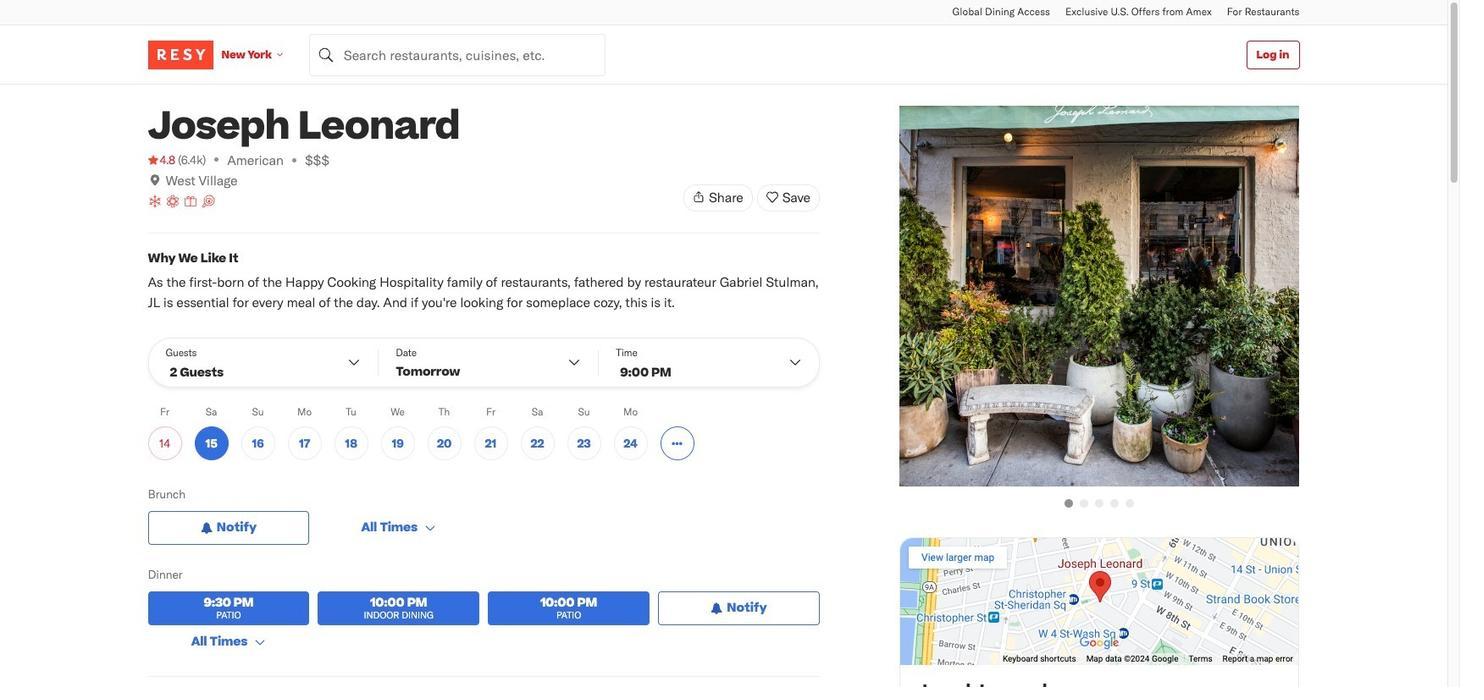 Task type: vqa. For each thing, say whether or not it's contained in the screenshot.
Search restaurants, cuisines, etc. text field
yes



Task type: locate. For each thing, give the bounding box(es) containing it.
None field
[[309, 33, 605, 76]]



Task type: describe. For each thing, give the bounding box(es) containing it.
4.8 out of 5 stars image
[[148, 152, 175, 169]]

Search restaurants, cuisines, etc. text field
[[309, 33, 605, 76]]



